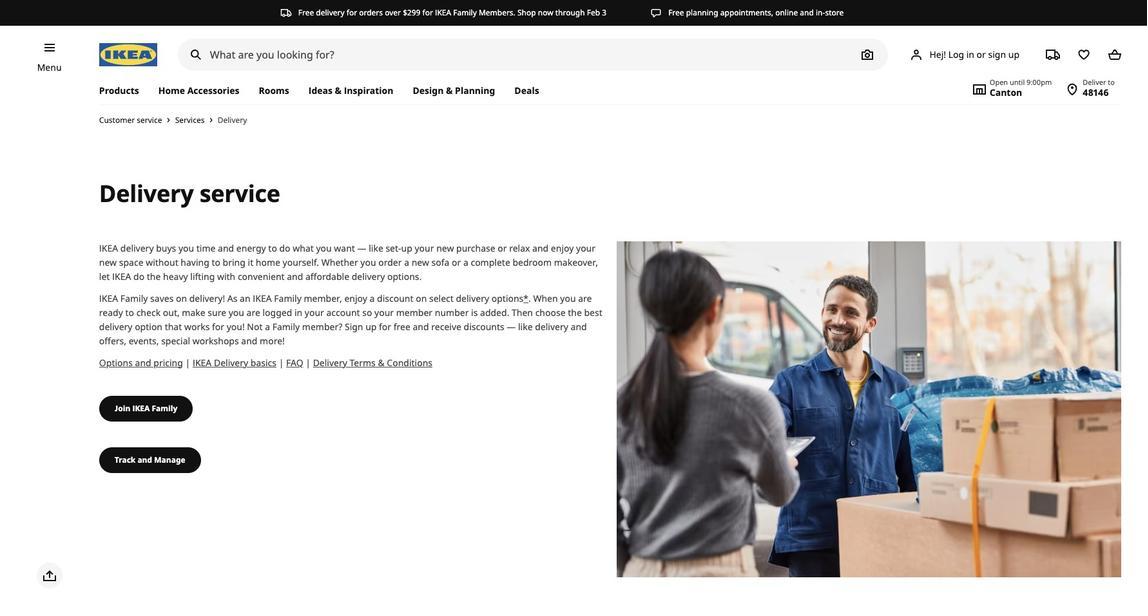 Task type: locate. For each thing, give the bounding box(es) containing it.
new left the sofa
[[412, 257, 429, 269]]

0 horizontal spatial on
[[176, 293, 187, 305]]

rooms
[[259, 84, 289, 97]]

to right ready
[[125, 307, 134, 319]]

1 horizontal spatial —
[[507, 321, 516, 333]]

enjoy up so
[[345, 293, 367, 305]]

0 vertical spatial service
[[137, 115, 162, 126]]

workshops
[[193, 335, 239, 347]]

ikea right join
[[132, 403, 150, 414]]

ideas & inspiration
[[309, 84, 394, 97]]

ikea right an
[[253, 293, 272, 305]]

1 free from the left
[[298, 7, 314, 18]]

family inside . when you are ready to check out, make sure you are logged in your account so your member number is added. then choose the best delivery option that works for you! not a family member? sign up for free and receive discounts — like delivery and offers, events, special workshops and more!
[[272, 321, 300, 333]]

and up bedroom
[[533, 242, 549, 255]]

1 horizontal spatial service
[[200, 178, 280, 209]]

1 vertical spatial enjoy
[[345, 293, 367, 305]]

0 horizontal spatial service
[[137, 115, 162, 126]]

& right ideas
[[335, 84, 342, 97]]

like left set-
[[369, 242, 383, 255]]

delivery down accessories
[[218, 115, 247, 126]]

1 vertical spatial or
[[498, 242, 507, 255]]

& right "terms"
[[378, 357, 385, 369]]

offers,
[[99, 335, 126, 347]]

1 horizontal spatial in
[[967, 48, 975, 60]]

lifting
[[190, 271, 215, 283]]

like
[[369, 242, 383, 255], [518, 321, 533, 333]]

for
[[347, 7, 357, 18], [423, 7, 433, 18], [212, 321, 224, 333], [379, 321, 391, 333]]

2 horizontal spatial or
[[977, 48, 986, 60]]

on up member
[[416, 293, 427, 305]]

makeover,
[[554, 257, 598, 269]]

or right the sofa
[[452, 257, 461, 269]]

to inside . when you are ready to check out, make sure you are logged in your account so your member number is added. then choose the best delivery option that works for you! not a family member? sign up for free and receive discounts — like delivery and offers, events, special workshops and more!
[[125, 307, 134, 319]]

$299
[[403, 7, 421, 18]]

are up best
[[578, 293, 592, 305]]

— right want
[[357, 242, 367, 255]]

do
[[279, 242, 290, 255], [133, 271, 145, 283]]

your up the sofa
[[415, 242, 434, 255]]

check
[[136, 307, 161, 319]]

the inside 'ikea delivery buys you time and energy to do what you want — like set-up your new purchase or relax and enjoy your new space without having to bring it home yourself. whether you order a new sofa or a complete bedroom makeover, let ikea do the heavy lifting with convenient and affordable delivery options.'
[[147, 271, 161, 283]]

0 vertical spatial do
[[279, 242, 290, 255]]

1 horizontal spatial enjoy
[[551, 242, 574, 255]]

and down "events," at left
[[135, 357, 151, 369]]

& inside design & planning link
[[446, 84, 453, 97]]

0 horizontal spatial the
[[147, 271, 161, 283]]

home
[[256, 257, 280, 269]]

space
[[119, 257, 143, 269]]

a right not at the bottom left of page
[[265, 321, 270, 333]]

| right faq
[[306, 357, 311, 369]]

ikea up ready
[[99, 293, 118, 305]]

to up the home
[[268, 242, 277, 255]]

1 horizontal spatial up
[[401, 242, 412, 255]]

family down logged
[[272, 321, 300, 333]]

and left 'in-'
[[800, 7, 814, 18]]

0 vertical spatial or
[[977, 48, 986, 60]]

ikea down space
[[112, 271, 131, 283]]

0 horizontal spatial enjoy
[[345, 293, 367, 305]]

on up out, at the left of page
[[176, 293, 187, 305]]

or left relax
[[498, 242, 507, 255]]

1 vertical spatial up
[[401, 242, 412, 255]]

None search field
[[178, 39, 889, 71]]

1 horizontal spatial free
[[669, 7, 684, 18]]

delivery down workshops
[[214, 357, 248, 369]]

up down so
[[366, 321, 377, 333]]

3 | from the left
[[306, 357, 311, 369]]

ikea down workshops
[[193, 357, 212, 369]]

deliver
[[1083, 77, 1107, 87]]

a inside . when you are ready to check out, make sure you are logged in your account so your member number is added. then choose the best delivery option that works for you! not a family member? sign up for free and receive discounts — like delivery and offers, events, special workshops and more!
[[265, 321, 270, 333]]

and
[[800, 7, 814, 18], [218, 242, 234, 255], [533, 242, 549, 255], [287, 271, 303, 283], [413, 321, 429, 333], [571, 321, 587, 333], [241, 335, 257, 347], [135, 357, 151, 369], [138, 455, 152, 466]]

and down member
[[413, 321, 429, 333]]

added.
[[480, 307, 510, 319]]

like inside . when you are ready to check out, make sure you are logged in your account so your member number is added. then choose the best delivery option that works for you! not a family member? sign up for free and receive discounts — like delivery and offers, events, special workshops and more!
[[518, 321, 533, 333]]

so
[[362, 307, 372, 319]]

buys
[[156, 242, 176, 255]]

— down then
[[507, 321, 516, 333]]

deals
[[515, 84, 539, 97]]

0 horizontal spatial up
[[366, 321, 377, 333]]

out,
[[163, 307, 180, 319]]

ikea up let
[[99, 242, 118, 255]]

a
[[404, 257, 409, 269], [463, 257, 469, 269], [370, 293, 375, 305], [265, 321, 270, 333]]

0 vertical spatial enjoy
[[551, 242, 574, 255]]

your down 'ikea family saves on delivery! as an ikea family member, enjoy a discount on select delivery options *'
[[305, 307, 324, 319]]

2 horizontal spatial |
[[306, 357, 311, 369]]

are up not at the bottom left of page
[[247, 307, 260, 319]]

2 free from the left
[[669, 7, 684, 18]]

design & planning link
[[403, 77, 505, 104]]

1 horizontal spatial the
[[568, 307, 582, 319]]

you
[[179, 242, 194, 255], [316, 242, 332, 255], [361, 257, 376, 269], [560, 293, 576, 305], [229, 307, 244, 319]]

1 vertical spatial do
[[133, 271, 145, 283]]

0 horizontal spatial free
[[298, 7, 314, 18]]

home
[[158, 84, 185, 97]]

what
[[293, 242, 314, 255]]

delivery
[[316, 7, 345, 18], [120, 242, 154, 255], [352, 271, 385, 283], [456, 293, 489, 305], [99, 321, 132, 333], [535, 321, 569, 333]]

1 vertical spatial —
[[507, 321, 516, 333]]

enjoy up makeover,
[[551, 242, 574, 255]]

the left best
[[568, 307, 582, 319]]

1 vertical spatial are
[[247, 307, 260, 319]]

&
[[335, 84, 342, 97], [446, 84, 453, 97], [378, 357, 385, 369]]

& right design
[[446, 84, 453, 97]]

new
[[437, 242, 454, 255], [99, 257, 117, 269], [412, 257, 429, 269]]

having
[[181, 257, 209, 269]]

discounts
[[464, 321, 505, 333]]

feb
[[587, 7, 600, 18]]

2 horizontal spatial up
[[1009, 48, 1020, 60]]

order
[[379, 257, 402, 269]]

do down space
[[133, 271, 145, 283]]

1 horizontal spatial on
[[416, 293, 427, 305]]

1 vertical spatial the
[[568, 307, 582, 319]]

ikea family saves on delivery! as an ikea family member, enjoy a discount on select delivery options *
[[99, 293, 529, 305]]

you up you!
[[229, 307, 244, 319]]

service up "energy"
[[200, 178, 280, 209]]

— inside . when you are ready to check out, make sure you are logged in your account so your member number is added. then choose the best delivery option that works for you! not a family member? sign up for free and receive discounts — like delivery and offers, events, special workshops and more!
[[507, 321, 516, 333]]

48146
[[1083, 86, 1109, 99]]

| right pricing
[[185, 357, 190, 369]]

new up the sofa
[[437, 242, 454, 255]]

faq
[[286, 357, 303, 369]]

1 vertical spatial in
[[295, 307, 302, 319]]

ideas & inspiration link
[[299, 77, 403, 104]]

1 horizontal spatial |
[[279, 357, 284, 369]]

delivery service
[[99, 178, 280, 209]]

more!
[[260, 335, 285, 347]]

family
[[453, 7, 477, 18], [120, 293, 148, 305], [274, 293, 302, 305], [272, 321, 300, 333], [152, 403, 177, 414]]

0 horizontal spatial are
[[247, 307, 260, 319]]

receive
[[431, 321, 462, 333]]

and right track
[[138, 455, 152, 466]]

family left members.
[[453, 7, 477, 18]]

1 horizontal spatial new
[[412, 257, 429, 269]]

| left faq
[[279, 357, 284, 369]]

a up the "options."
[[404, 257, 409, 269]]

free for free planning appointments, online and in-store
[[669, 7, 684, 18]]

the
[[147, 271, 161, 283], [568, 307, 582, 319]]

up up order at the left
[[401, 242, 412, 255]]

. when you are ready to check out, make sure you are logged in your account so your member number is added. then choose the best delivery option that works for you! not a family member? sign up for free and receive discounts — like delivery and offers, events, special workshops and more!
[[99, 293, 603, 347]]

a up so
[[370, 293, 375, 305]]

free planning appointments, online and in-store
[[669, 7, 844, 18]]

2 vertical spatial up
[[366, 321, 377, 333]]

options and pricing link
[[99, 357, 183, 369]]

0 horizontal spatial in
[[295, 307, 302, 319]]

delivery
[[218, 115, 247, 126], [99, 178, 194, 209], [214, 357, 248, 369], [313, 357, 347, 369]]

delivery down the choose
[[535, 321, 569, 333]]

the down the without
[[147, 271, 161, 283]]

account
[[327, 307, 360, 319]]

1 horizontal spatial like
[[518, 321, 533, 333]]

2 horizontal spatial &
[[446, 84, 453, 97]]

free
[[394, 321, 411, 333]]

0 horizontal spatial like
[[369, 242, 383, 255]]

ikea
[[435, 7, 451, 18], [99, 242, 118, 255], [112, 271, 131, 283], [99, 293, 118, 305], [253, 293, 272, 305], [193, 357, 212, 369], [132, 403, 150, 414]]

family right join
[[152, 403, 177, 414]]

whether
[[322, 257, 358, 269]]

free delivery for orders over $299 for ikea family members. shop now through feb 3
[[298, 7, 607, 18]]

customer service link
[[99, 115, 162, 126]]

& inside the ideas & inspiration link
[[335, 84, 342, 97]]

0 horizontal spatial |
[[185, 357, 190, 369]]

0 vertical spatial —
[[357, 242, 367, 255]]

ikea inside button
[[132, 403, 150, 414]]

your
[[415, 242, 434, 255], [576, 242, 596, 255], [305, 307, 324, 319], [375, 307, 394, 319]]

you left order at the left
[[361, 257, 376, 269]]

sign
[[989, 48, 1006, 60]]

0 vertical spatial like
[[369, 242, 383, 255]]

1 vertical spatial service
[[200, 178, 280, 209]]

or left sign
[[977, 48, 986, 60]]

0 vertical spatial the
[[147, 271, 161, 283]]

events,
[[129, 335, 159, 347]]

it
[[248, 257, 253, 269]]

new up let
[[99, 257, 117, 269]]

up inside . when you are ready to check out, make sure you are logged in your account so your member number is added. then choose the best delivery option that works for you! not a family member? sign up for free and receive discounts — like delivery and offers, events, special workshops and more!
[[366, 321, 377, 333]]

manage
[[154, 455, 185, 466]]

conditions
[[387, 357, 433, 369]]

works
[[184, 321, 210, 333]]

0 horizontal spatial —
[[357, 242, 367, 255]]

to right deliver
[[1108, 77, 1115, 87]]

in down 'ikea family saves on delivery! as an ikea family member, enjoy a discount on select delivery options *'
[[295, 307, 302, 319]]

— inside 'ikea delivery buys you time and energy to do what you want — like set-up your new purchase or relax and enjoy your new space without having to bring it home yourself. whether you order a new sofa or a complete bedroom makeover, let ikea do the heavy lifting with convenient and affordable delivery options.'
[[357, 242, 367, 255]]

pricing
[[154, 357, 183, 369]]

products
[[99, 84, 139, 97]]

planning
[[455, 84, 495, 97]]

store
[[825, 7, 844, 18]]

like down then
[[518, 321, 533, 333]]

* link
[[524, 293, 529, 305]]

service
[[137, 115, 162, 126], [200, 178, 280, 209]]

0 vertical spatial up
[[1009, 48, 1020, 60]]

are
[[578, 293, 592, 305], [247, 307, 260, 319]]

0 horizontal spatial &
[[335, 84, 342, 97]]

track and manage
[[115, 455, 185, 466]]

0 horizontal spatial new
[[99, 257, 117, 269]]

1 vertical spatial like
[[518, 321, 533, 333]]

options
[[492, 293, 524, 305]]

service right customer
[[137, 115, 162, 126]]

—
[[357, 242, 367, 255], [507, 321, 516, 333]]

1 horizontal spatial or
[[498, 242, 507, 255]]

0 horizontal spatial or
[[452, 257, 461, 269]]

sign
[[345, 321, 363, 333]]

1 horizontal spatial do
[[279, 242, 290, 255]]

1 horizontal spatial are
[[578, 293, 592, 305]]

do left what
[[279, 242, 290, 255]]

up right sign
[[1009, 48, 1020, 60]]

join ikea family button
[[99, 396, 193, 422]]

options and pricing | ikea delivery basics | faq | delivery terms & conditions
[[99, 357, 433, 369]]

canton
[[990, 86, 1023, 99]]

0 vertical spatial in
[[967, 48, 975, 60]]

in right log
[[967, 48, 975, 60]]

0 horizontal spatial do
[[133, 271, 145, 283]]

family inside button
[[152, 403, 177, 414]]



Task type: vqa. For each thing, say whether or not it's contained in the screenshot.
first 'frying' from the right
no



Task type: describe. For each thing, give the bounding box(es) containing it.
& for ideas
[[335, 84, 342, 97]]

delivery up offers,
[[99, 321, 132, 333]]

for down sure
[[212, 321, 224, 333]]

.
[[529, 293, 531, 305]]

and down not at the bottom left of page
[[241, 335, 257, 347]]

bring
[[223, 257, 246, 269]]

*
[[524, 293, 529, 305]]

services
[[175, 115, 205, 126]]

and down best
[[571, 321, 587, 333]]

9:00pm
[[1027, 77, 1052, 87]]

family up logged
[[274, 293, 302, 305]]

in inside "link"
[[967, 48, 975, 60]]

options.
[[387, 271, 422, 283]]

choose
[[535, 307, 566, 319]]

delivery down order at the left
[[352, 271, 385, 283]]

delivery left "terms"
[[313, 357, 347, 369]]

ikea delivery buys you time and energy to do what you want — like set-up your new purchase or relax and enjoy your new space without having to bring it home yourself. whether you order a new sofa or a complete bedroom makeover, let ikea do the heavy lifting with convenient and affordable delivery options.
[[99, 242, 598, 283]]

ikea right the $299
[[435, 7, 451, 18]]

want
[[334, 242, 355, 255]]

you right what
[[316, 242, 332, 255]]

menu
[[37, 61, 62, 73]]

delivery left orders
[[316, 7, 345, 18]]

you!
[[227, 321, 245, 333]]

until
[[1010, 77, 1025, 87]]

planning
[[686, 7, 719, 18]]

service for customer service
[[137, 115, 162, 126]]

yourself.
[[283, 257, 319, 269]]

you up having
[[179, 242, 194, 255]]

basics
[[251, 357, 277, 369]]

2 vertical spatial or
[[452, 257, 461, 269]]

then
[[512, 307, 533, 319]]

discount
[[377, 293, 414, 305]]

menu button
[[37, 61, 62, 75]]

enjoy inside 'ikea delivery buys you time and energy to do what you want — like set-up your new purchase or relax and enjoy your new space without having to bring it home yourself. whether you order a new sofa or a complete bedroom makeover, let ikea do the heavy lifting with convenient and affordable delivery options.'
[[551, 242, 574, 255]]

and down yourself. at the top
[[287, 271, 303, 283]]

heavy
[[163, 271, 188, 283]]

accessories
[[187, 84, 239, 97]]

like inside 'ikea delivery buys you time and energy to do what you want — like set-up your new purchase or relax and enjoy your new space without having to bring it home yourself. whether you order a new sofa or a complete bedroom makeover, let ikea do the heavy lifting with convenient and affordable delivery options.'
[[369, 242, 383, 255]]

faq link
[[286, 357, 303, 369]]

free delivery for orders over $299 for ikea family members. shop now through feb 3 link
[[280, 7, 607, 19]]

up inside 'ikea delivery buys you time and energy to do what you want — like set-up your new purchase or relax and enjoy your new space without having to bring it home yourself. whether you order a new sofa or a complete bedroom makeover, let ikea do the heavy lifting with convenient and affordable delivery options.'
[[401, 242, 412, 255]]

join
[[115, 403, 130, 414]]

2 | from the left
[[279, 357, 284, 369]]

0 vertical spatial are
[[578, 293, 592, 305]]

special
[[161, 335, 190, 347]]

a down purchase
[[463, 257, 469, 269]]

member,
[[304, 293, 342, 305]]

deals link
[[505, 77, 549, 104]]

over
[[385, 7, 401, 18]]

your right so
[[375, 307, 394, 319]]

purchase
[[456, 242, 496, 255]]

free planning appointments, online and in-store link
[[651, 7, 844, 19]]

1 | from the left
[[185, 357, 190, 369]]

number
[[435, 307, 469, 319]]

your up makeover,
[[576, 242, 596, 255]]

when
[[533, 293, 558, 305]]

services link
[[175, 115, 205, 126]]

family up check at the left
[[120, 293, 148, 305]]

the inside . when you are ready to check out, make sure you are logged in your account so your member number is added. then choose the best delivery option that works for you! not a family member? sign up for free and receive discounts — like delivery and offers, events, special workshops and more!
[[568, 307, 582, 319]]

saves
[[150, 293, 174, 305]]

terms
[[350, 357, 376, 369]]

& for design
[[446, 84, 453, 97]]

make
[[182, 307, 205, 319]]

2 horizontal spatial new
[[437, 242, 454, 255]]

options
[[99, 357, 133, 369]]

delivery up the is
[[456, 293, 489, 305]]

open
[[990, 77, 1008, 87]]

1 on from the left
[[176, 293, 187, 305]]

or inside "link"
[[977, 48, 986, 60]]

best
[[584, 307, 603, 319]]

rooms link
[[249, 77, 299, 104]]

you right when
[[560, 293, 576, 305]]

design
[[413, 84, 444, 97]]

1 horizontal spatial &
[[378, 357, 385, 369]]

delivery up space
[[120, 242, 154, 255]]

relax
[[509, 242, 530, 255]]

home accessories link
[[149, 77, 249, 104]]

hej! log in or sign up link
[[894, 42, 1035, 68]]

to inside deliver to 48146
[[1108, 77, 1115, 87]]

let
[[99, 271, 110, 283]]

bedroom
[[513, 257, 552, 269]]

ready
[[99, 307, 123, 319]]

ikea delivery basics link
[[193, 357, 277, 369]]

up inside "link"
[[1009, 48, 1020, 60]]

log
[[949, 48, 964, 60]]

that
[[165, 321, 182, 333]]

track and manage button
[[99, 448, 201, 474]]

through
[[556, 7, 585, 18]]

affordable
[[306, 271, 349, 283]]

an
[[240, 293, 251, 305]]

delivery up buys
[[99, 178, 194, 209]]

and inside button
[[138, 455, 152, 466]]

convenient
[[238, 271, 285, 283]]

delivery terms & conditions link
[[313, 357, 433, 369]]

Search by product text field
[[178, 39, 889, 71]]

and up bring
[[218, 242, 234, 255]]

in inside . when you are ready to check out, make sure you are logged in your account so your member number is added. then choose the best delivery option that works for you! not a family member? sign up for free and receive discounts — like delivery and offers, events, special workshops and more!
[[295, 307, 302, 319]]

appointments,
[[721, 7, 774, 18]]

track
[[115, 455, 136, 466]]

deliver to 48146
[[1083, 77, 1115, 99]]

2 on from the left
[[416, 293, 427, 305]]

orders
[[359, 7, 383, 18]]

to down time
[[212, 257, 220, 269]]

customer service
[[99, 115, 162, 126]]

open until 9:00pm canton
[[990, 77, 1052, 99]]

products link
[[99, 77, 149, 104]]

ikea logotype, go to start page image
[[99, 43, 157, 66]]

for left orders
[[347, 7, 357, 18]]

for left "free"
[[379, 321, 391, 333]]

is
[[471, 307, 478, 319]]

free for free delivery for orders over $299 for ikea family members. shop now through feb 3
[[298, 7, 314, 18]]

ideas
[[309, 84, 333, 97]]

service for delivery service
[[200, 178, 280, 209]]

now
[[538, 7, 553, 18]]

for right the $299
[[423, 7, 433, 18]]

select
[[429, 293, 454, 305]]

member?
[[302, 321, 343, 333]]

member
[[396, 307, 433, 319]]

3
[[602, 7, 607, 18]]

home accessories
[[158, 84, 239, 97]]

members.
[[479, 7, 516, 18]]



